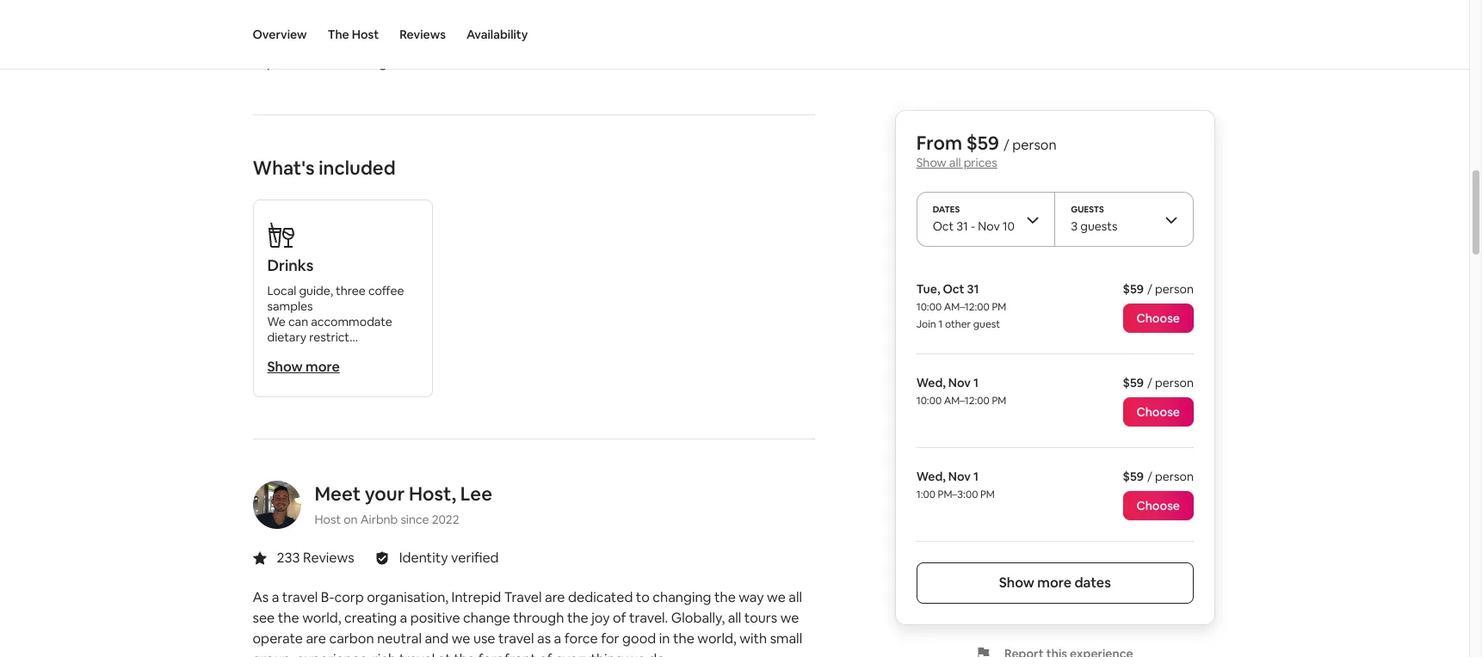 Task type: locate. For each thing, give the bounding box(es) containing it.
show inside from $59 / person show all prices
[[917, 155, 947, 170]]

accommodate
[[311, 314, 392, 330]]

1 inside wed, nov 1 1:00 pm–3:00 pm
[[974, 469, 979, 485]]

1 vertical spatial choose
[[1137, 405, 1181, 420]]

pm inside 'tue, oct 31 10:00 am–12:00 pm join 1 other guest'
[[993, 301, 1007, 314]]

to left try
[[483, 33, 497, 51]]

host right the
[[352, 27, 379, 42]]

included
[[319, 156, 396, 180]]

1 wed, from the top
[[917, 375, 947, 391]]

0 vertical spatial pm
[[993, 301, 1007, 314]]

orders,
[[560, 12, 605, 30]]

0 horizontal spatial more
[[306, 358, 340, 376]]

2 horizontal spatial all
[[950, 155, 962, 170]]

0 vertical spatial 10:00
[[917, 301, 943, 314]]

0 horizontal spatial of
[[539, 651, 552, 658]]

2 horizontal spatial travel
[[499, 630, 534, 648]]

0 horizontal spatial well
[[360, 0, 385, 9]]

0 vertical spatial show
[[917, 155, 947, 170]]

are up through
[[545, 589, 565, 607]]

the left way
[[715, 589, 736, 607]]

3 choose link from the top
[[1124, 492, 1195, 521]]

travel up forefront
[[499, 630, 534, 648]]

1 vertical spatial $59 / person
[[1124, 375, 1195, 391]]

0 vertical spatial coffee
[[482, 12, 523, 30]]

into
[[628, 0, 652, 9]]

2 vertical spatial travel
[[399, 651, 435, 658]]

the
[[328, 27, 349, 42]]

may
[[429, 33, 456, 51]]

1 vertical spatial pm
[[993, 394, 1007, 408]]

wed, up '1:00'
[[917, 469, 947, 485]]

way
[[739, 589, 764, 607]]

tours
[[745, 610, 778, 628]]

you
[[334, 0, 357, 9]]

well
[[360, 0, 385, 9], [624, 12, 649, 30]]

3 $59 / person from the top
[[1124, 469, 1195, 485]]

and up at
[[425, 630, 449, 648]]

world, down b-
[[302, 610, 341, 628]]

do.
[[649, 651, 668, 658]]

1 vertical spatial show
[[267, 358, 303, 376]]

we left use
[[452, 630, 471, 648]]

31 inside 'tue, oct 31 10:00 am–12:00 pm join 1 other guest'
[[968, 282, 980, 297]]

1 vertical spatial and
[[253, 33, 277, 51]]

more inside we will keep you well caffeinated on this tour as you'll delve into the history, roasting and creation processes behind the usual coffee shop orders, as well as the city's more unique and specialty offerings. you may get to try anything from infused coffee to a decadent espresso invented right here in seattle!
[[729, 12, 762, 30]]

2 vertical spatial choose link
[[1124, 492, 1195, 521]]

2 choose from the top
[[1137, 405, 1181, 420]]

shop
[[526, 12, 557, 30]]

1 vertical spatial host
[[315, 512, 341, 528]]

wed, inside wed, nov 1 1:00 pm–3:00 pm
[[917, 469, 947, 485]]

changing
[[653, 589, 712, 607]]

choose
[[1137, 311, 1181, 326], [1137, 405, 1181, 420], [1137, 499, 1181, 514]]

choose for wed, nov 1 1:00 pm–3:00 pm
[[1137, 499, 1181, 514]]

travel down neutral
[[399, 651, 435, 658]]

0 vertical spatial on
[[464, 0, 480, 9]]

we up creation
[[253, 0, 274, 9]]

airbnb
[[360, 512, 398, 528]]

wed, down 'join'
[[917, 375, 947, 391]]

we right way
[[767, 589, 786, 607]]

1 vertical spatial nov
[[949, 375, 972, 391]]

0 horizontal spatial show
[[267, 358, 303, 376]]

1 vertical spatial world,
[[698, 630, 737, 648]]

am–12:00 down other
[[945, 394, 990, 408]]

0 horizontal spatial reviews
[[303, 549, 355, 567]]

0 vertical spatial travel
[[282, 589, 318, 607]]

1 inside wed, nov 1 10:00 am–12:00 pm
[[974, 375, 979, 391]]

all left tours
[[728, 610, 742, 628]]

nov for wed, nov 1 1:00 pm–3:00 pm
[[949, 469, 972, 485]]

of
[[613, 610, 626, 628], [539, 651, 552, 658]]

1 horizontal spatial reviews
[[400, 27, 446, 42]]

1 vertical spatial well
[[624, 12, 649, 30]]

2 10:00 from the top
[[917, 394, 943, 408]]

1 vertical spatial wed,
[[917, 469, 947, 485]]

0 horizontal spatial host
[[315, 512, 341, 528]]

pm–3:00
[[939, 488, 979, 502]]

oct for tue,
[[944, 282, 965, 297]]

pm inside wed, nov 1 1:00 pm–3:00 pm
[[981, 488, 996, 502]]

2 horizontal spatial and
[[784, 0, 808, 9]]

a inside we will keep you well caffeinated on this tour as you'll delve into the history, roasting and creation processes behind the usual coffee shop orders, as well as the city's more unique and specialty offerings. you may get to try anything from infused coffee to a decadent espresso invented right here in seattle!
[[724, 33, 732, 51]]

1 horizontal spatial are
[[545, 589, 565, 607]]

local
[[267, 283, 296, 299]]

10:00 for tue,
[[917, 301, 943, 314]]

all up small
[[789, 589, 802, 607]]

1 horizontal spatial host
[[352, 27, 379, 42]]

1 vertical spatial 1
[[974, 375, 979, 391]]

1 horizontal spatial of
[[613, 610, 626, 628]]

guests
[[1072, 204, 1105, 215]]

you'll
[[555, 0, 587, 9]]

0 vertical spatial wed,
[[917, 375, 947, 391]]

1 vertical spatial all
[[789, 589, 802, 607]]

with
[[740, 630, 767, 648]]

0 vertical spatial more
[[729, 12, 762, 30]]

everything
[[555, 651, 624, 658]]

show
[[917, 155, 947, 170], [267, 358, 303, 376], [1000, 574, 1035, 592]]

restrict...
[[309, 330, 358, 345]]

31 inside dates oct 31 - nov 10
[[957, 219, 969, 234]]

use
[[474, 630, 496, 648]]

am–12:00 for nov
[[945, 394, 990, 408]]

1 vertical spatial reviews
[[303, 549, 355, 567]]

0 vertical spatial $59 / person
[[1124, 282, 1195, 297]]

0 horizontal spatial to
[[483, 33, 497, 51]]

2 vertical spatial more
[[1038, 574, 1073, 592]]

pm inside wed, nov 1 10:00 am–12:00 pm
[[993, 394, 1007, 408]]

0 vertical spatial well
[[360, 0, 385, 9]]

group,
[[253, 651, 294, 658]]

the down globally,
[[673, 630, 695, 648]]

identity
[[399, 549, 448, 567]]

1 choose link from the top
[[1124, 304, 1195, 333]]

31 for am–12:00
[[968, 282, 980, 297]]

invented
[[312, 53, 368, 71]]

more down restrict...
[[306, 358, 340, 376]]

samples
[[267, 299, 313, 314]]

pm down guest
[[993, 394, 1007, 408]]

history,
[[680, 0, 726, 9]]

nov for wed, nov 1 10:00 am–12:00 pm
[[949, 375, 972, 391]]

2 horizontal spatial coffee
[[663, 33, 704, 51]]

1 horizontal spatial all
[[789, 589, 802, 607]]

lee
[[461, 482, 492, 506]]

more
[[729, 12, 762, 30], [306, 358, 340, 376], [1038, 574, 1073, 592]]

2 vertical spatial all
[[728, 610, 742, 628]]

coffee
[[482, 12, 523, 30], [663, 33, 704, 51], [368, 283, 404, 299]]

2 vertical spatial choose
[[1137, 499, 1181, 514]]

choose link
[[1124, 304, 1195, 333], [1124, 398, 1195, 427], [1124, 492, 1195, 521]]

am–12:00 up other
[[945, 301, 990, 314]]

1 vertical spatial travel
[[499, 630, 534, 648]]

all left prices
[[950, 155, 962, 170]]

and up unique
[[784, 0, 808, 9]]

0 vertical spatial we
[[253, 0, 274, 9]]

/ inside from $59 / person show all prices
[[1004, 136, 1010, 154]]

0 vertical spatial of
[[613, 610, 626, 628]]

0 vertical spatial host
[[352, 27, 379, 42]]

0 horizontal spatial all
[[728, 610, 742, 628]]

0 vertical spatial 1
[[939, 318, 944, 332]]

0 vertical spatial oct
[[934, 219, 955, 234]]

nov up pm–3:00
[[949, 469, 972, 485]]

wed,
[[917, 375, 947, 391], [917, 469, 947, 485]]

2 am–12:00 from the top
[[945, 394, 990, 408]]

nov down other
[[949, 375, 972, 391]]

1 up pm–3:00
[[974, 469, 979, 485]]

oct inside 'tue, oct 31 10:00 am–12:00 pm join 1 other guest'
[[944, 282, 965, 297]]

am–12:00 inside 'tue, oct 31 10:00 am–12:00 pm join 1 other guest'
[[945, 301, 990, 314]]

1 vertical spatial more
[[306, 358, 340, 376]]

nov right -
[[979, 219, 1001, 234]]

show down dietary
[[267, 358, 303, 376]]

am–12:00 for oct
[[945, 301, 990, 314]]

as up shop
[[538, 0, 552, 9]]

pm up guest
[[993, 301, 1007, 314]]

31 up guest
[[968, 282, 980, 297]]

more left dates
[[1038, 574, 1073, 592]]

0 horizontal spatial coffee
[[368, 283, 404, 299]]

decadent
[[735, 33, 796, 51]]

person
[[1013, 136, 1057, 154], [1156, 282, 1195, 297], [1156, 375, 1195, 391], [1156, 469, 1195, 485]]

2 horizontal spatial show
[[1000, 574, 1035, 592]]

nov inside dates oct 31 - nov 10
[[979, 219, 1001, 234]]

meet your host, lee host on airbnb since 2022
[[315, 482, 492, 528]]

pm for tue, oct 31 10:00 am–12:00 pm join 1 other guest
[[993, 301, 1007, 314]]

the down caffeinated
[[422, 12, 444, 30]]

0 vertical spatial am–12:00
[[945, 301, 990, 314]]

-
[[972, 219, 976, 234]]

0 vertical spatial in
[[435, 53, 446, 71]]

overview button
[[253, 0, 307, 69]]

0 horizontal spatial world,
[[302, 610, 341, 628]]

as down into
[[652, 12, 666, 30]]

we left can
[[267, 314, 286, 330]]

2 $59 / person from the top
[[1124, 375, 1195, 391]]

are up experience- on the left bottom of the page
[[306, 630, 326, 648]]

world, down globally,
[[698, 630, 737, 648]]

travel
[[504, 589, 542, 607]]

1 horizontal spatial in
[[659, 630, 670, 648]]

and
[[784, 0, 808, 9], [253, 33, 277, 51], [425, 630, 449, 648]]

reviews up b-
[[303, 549, 355, 567]]

show left prices
[[917, 155, 947, 170]]

show left dates
[[1000, 574, 1035, 592]]

nov
[[979, 219, 1001, 234], [949, 375, 972, 391], [949, 469, 972, 485]]

1 horizontal spatial to
[[636, 589, 650, 607]]

of down through
[[539, 651, 552, 658]]

0 vertical spatial reviews
[[400, 27, 446, 42]]

1 horizontal spatial and
[[425, 630, 449, 648]]

on left airbnb
[[344, 512, 358, 528]]

nov inside wed, nov 1 1:00 pm–3:00 pm
[[949, 469, 972, 485]]

0 vertical spatial are
[[545, 589, 565, 607]]

2 choose link from the top
[[1124, 398, 1195, 427]]

10:00 up 'join'
[[917, 301, 943, 314]]

neutral
[[377, 630, 422, 648]]

$59 / person for wed, nov 1 10:00 am–12:00 pm
[[1124, 375, 1195, 391]]

2 vertical spatial 1
[[974, 469, 979, 485]]

as a travel b-corp organisation, intrepid travel are dedicated to changing the way we all see the world, creating a positive change through the joy of travel. globally, all tours we operate are carbon neutral and we use travel as a force for good in the world, with small group, experience-rich travel at the forefront of everything we do.
[[253, 589, 803, 658]]

0 vertical spatial choose
[[1137, 311, 1181, 326]]

coffee right three in the left top of the page
[[368, 283, 404, 299]]

you
[[402, 33, 426, 51]]

learn more about the host, lee. image
[[253, 481, 301, 530], [253, 481, 301, 530]]

am–12:00 inside wed, nov 1 10:00 am–12:00 pm
[[945, 394, 990, 408]]

2 vertical spatial nov
[[949, 469, 972, 485]]

person inside from $59 / person show all prices
[[1013, 136, 1057, 154]]

2 vertical spatial pm
[[981, 488, 996, 502]]

creating
[[344, 610, 397, 628]]

host down meet
[[315, 512, 341, 528]]

2 vertical spatial $59 / person
[[1124, 469, 1195, 485]]

1
[[939, 318, 944, 332], [974, 375, 979, 391], [974, 469, 979, 485]]

0 horizontal spatial are
[[306, 630, 326, 648]]

as down through
[[537, 630, 551, 648]]

in down may
[[435, 53, 446, 71]]

1 horizontal spatial more
[[729, 12, 762, 30]]

drinks
[[267, 256, 314, 275]]

show more
[[267, 358, 340, 376]]

0 vertical spatial world,
[[302, 610, 341, 628]]

31 left -
[[957, 219, 969, 234]]

3 choose from the top
[[1137, 499, 1181, 514]]

we up small
[[781, 610, 799, 628]]

guide,
[[299, 283, 333, 299]]

0 horizontal spatial and
[[253, 33, 277, 51]]

1 down guest
[[974, 375, 979, 391]]

0 vertical spatial 31
[[957, 219, 969, 234]]

identity verified
[[399, 549, 499, 567]]

reviews
[[400, 27, 446, 42], [303, 549, 355, 567]]

1 vertical spatial of
[[539, 651, 552, 658]]

more down roasting on the top of page
[[729, 12, 762, 30]]

1 horizontal spatial travel
[[399, 651, 435, 658]]

drinks local guide, three coffee samples we can accommodate dietary restrict...
[[267, 256, 404, 345]]

1 horizontal spatial coffee
[[482, 12, 523, 30]]

pm right pm–3:00
[[981, 488, 996, 502]]

233
[[277, 549, 300, 567]]

oct down dates
[[934, 219, 955, 234]]

2 wed, from the top
[[917, 469, 947, 485]]

the down history,
[[669, 12, 690, 30]]

2 vertical spatial coffee
[[368, 283, 404, 299]]

joy
[[592, 610, 610, 628]]

10:00 down 'join'
[[917, 394, 943, 408]]

coffee down city's
[[663, 33, 704, 51]]

am–12:00
[[945, 301, 990, 314], [945, 394, 990, 408]]

1 10:00 from the top
[[917, 301, 943, 314]]

1 vertical spatial on
[[344, 512, 358, 528]]

to down city's
[[707, 33, 721, 51]]

1 vertical spatial 31
[[968, 282, 980, 297]]

dates oct 31 - nov 10
[[934, 204, 1016, 234]]

1 am–12:00 from the top
[[945, 301, 990, 314]]

wed, inside wed, nov 1 10:00 am–12:00 pm
[[917, 375, 947, 391]]

travel left b-
[[282, 589, 318, 607]]

1 vertical spatial choose link
[[1124, 398, 1195, 427]]

$59 inside from $59 / person show all prices
[[967, 131, 1000, 155]]

1 vertical spatial oct
[[944, 282, 965, 297]]

2 vertical spatial show
[[1000, 574, 1035, 592]]

1 vertical spatial in
[[659, 630, 670, 648]]

10:00
[[917, 301, 943, 314], [917, 394, 943, 408]]

10:00 inside wed, nov 1 10:00 am–12:00 pm
[[917, 394, 943, 408]]

the right at
[[454, 651, 475, 658]]

oct
[[934, 219, 955, 234], [944, 282, 965, 297]]

2 vertical spatial and
[[425, 630, 449, 648]]

the up operate
[[278, 610, 299, 628]]

1 right 'join'
[[939, 318, 944, 332]]

1 vertical spatial we
[[267, 314, 286, 330]]

a down city's
[[724, 33, 732, 51]]

as inside as a travel b-corp organisation, intrepid travel are dedicated to changing the way we all see the world, creating a positive change through the joy of travel. globally, all tours we operate are carbon neutral and we use travel as a force for good in the world, with small group, experience-rich travel at the forefront of everything we do.
[[537, 630, 551, 648]]

reviews up here
[[400, 27, 446, 42]]

to
[[483, 33, 497, 51], [707, 33, 721, 51], [636, 589, 650, 607]]

nov inside wed, nov 1 10:00 am–12:00 pm
[[949, 375, 972, 391]]

31 for nov
[[957, 219, 969, 234]]

wed, nov 1 1:00 pm–3:00 pm
[[917, 469, 996, 502]]

the right into
[[655, 0, 677, 9]]

small
[[770, 630, 803, 648]]

more for show more dates
[[1038, 574, 1073, 592]]

verified
[[451, 549, 499, 567]]

0 horizontal spatial on
[[344, 512, 358, 528]]

1 vertical spatial 10:00
[[917, 394, 943, 408]]

0 vertical spatial all
[[950, 155, 962, 170]]

oct right tue,
[[944, 282, 965, 297]]

0 vertical spatial choose link
[[1124, 304, 1195, 333]]

1 vertical spatial am–12:00
[[945, 394, 990, 408]]

of right joy
[[613, 610, 626, 628]]

as
[[538, 0, 552, 9], [608, 12, 621, 30], [652, 12, 666, 30], [537, 630, 551, 648]]

and down creation
[[253, 33, 277, 51]]

oct inside dates oct 31 - nov 10
[[934, 219, 955, 234]]

well right 'you'
[[360, 0, 385, 9]]

0 vertical spatial nov
[[979, 219, 1001, 234]]

see
[[253, 610, 275, 628]]

on up usual
[[464, 0, 480, 9]]

choose link for wed, nov 1 1:00 pm–3:00 pm
[[1124, 492, 1195, 521]]

offerings.
[[339, 33, 399, 51]]

unique
[[765, 12, 808, 30]]

1 horizontal spatial on
[[464, 0, 480, 9]]

1 for wed, nov 1 1:00 pm–3:00 pm
[[974, 469, 979, 485]]

1 inside 'tue, oct 31 10:00 am–12:00 pm join 1 other guest'
[[939, 318, 944, 332]]

coffee down "this"
[[482, 12, 523, 30]]

well down into
[[624, 12, 649, 30]]

rich
[[373, 651, 396, 658]]

in up do.
[[659, 630, 670, 648]]

1 horizontal spatial show
[[917, 155, 947, 170]]

to up travel.
[[636, 589, 650, 607]]

2 horizontal spatial more
[[1038, 574, 1073, 592]]

we inside we will keep you well caffeinated on this tour as you'll delve into the history, roasting and creation processes behind the usual coffee shop orders, as well as the city's more unique and specialty offerings. you may get to try anything from infused coffee to a decadent espresso invented right here in seattle!
[[253, 0, 274, 9]]

10:00 inside 'tue, oct 31 10:00 am–12:00 pm join 1 other guest'
[[917, 301, 943, 314]]



Task type: vqa. For each thing, say whether or not it's contained in the screenshot.
first Choose LINK from the top
yes



Task type: describe. For each thing, give the bounding box(es) containing it.
1 vertical spatial coffee
[[663, 33, 704, 51]]

we will keep you well caffeinated on this tour as you'll delve into the history, roasting and creation processes behind the usual coffee shop orders, as well as the city's more unique and specialty offerings. you may get to try anything from infused coffee to a decadent espresso invented right here in seattle!
[[253, 0, 808, 71]]

join
[[917, 318, 937, 332]]

0 horizontal spatial travel
[[282, 589, 318, 607]]

guests 3 guests
[[1072, 204, 1118, 234]]

this
[[483, 0, 506, 9]]

pm for wed, nov 1 10:00 am–12:00 pm
[[993, 394, 1007, 408]]

overview
[[253, 27, 307, 42]]

change
[[463, 610, 510, 628]]

corp
[[334, 589, 364, 607]]

roasting
[[729, 0, 781, 9]]

2 horizontal spatial to
[[707, 33, 721, 51]]

organisation,
[[367, 589, 449, 607]]

coffee inside drinks local guide, three coffee samples we can accommodate dietary restrict...
[[368, 283, 404, 299]]

in inside we will keep you well caffeinated on this tour as you'll delve into the history, roasting and creation processes behind the usual coffee shop orders, as well as the city's more unique and specialty offerings. you may get to try anything from infused coffee to a decadent espresso invented right here in seattle!
[[435, 53, 446, 71]]

since
[[401, 512, 429, 528]]

dates
[[1075, 574, 1112, 592]]

1 vertical spatial are
[[306, 630, 326, 648]]

through
[[513, 610, 564, 628]]

force
[[565, 630, 598, 648]]

forefront
[[478, 651, 536, 658]]

wed, nov 1 10:00 am–12:00 pm
[[917, 375, 1007, 408]]

the host
[[328, 27, 379, 42]]

can
[[288, 314, 308, 330]]

other
[[946, 318, 972, 332]]

seattle!
[[449, 53, 498, 71]]

the up force
[[567, 610, 589, 628]]

show more link
[[267, 358, 340, 376]]

tue, oct 31 10:00 am–12:00 pm join 1 other guest
[[917, 282, 1007, 332]]

1 horizontal spatial well
[[624, 12, 649, 30]]

3
[[1072, 219, 1079, 234]]

travel.
[[629, 610, 668, 628]]

10:00 for wed,
[[917, 394, 943, 408]]

pm for wed, nov 1 1:00 pm–3:00 pm
[[981, 488, 996, 502]]

on inside meet your host, lee host on airbnb since 2022
[[344, 512, 358, 528]]

show for show more dates
[[1000, 574, 1035, 592]]

1 $59 / person from the top
[[1124, 282, 1195, 297]]

intrepid
[[452, 589, 501, 607]]

from $59 / person show all prices
[[917, 131, 1057, 170]]

positive
[[410, 610, 460, 628]]

guest
[[974, 318, 1001, 332]]

delve
[[590, 0, 625, 9]]

on inside we will keep you well caffeinated on this tour as you'll delve into the history, roasting and creation processes behind the usual coffee shop orders, as well as the city's more unique and specialty offerings. you may get to try anything from infused coffee to a decadent espresso invented right here in seattle!
[[464, 0, 480, 9]]

we inside drinks local guide, three coffee samples we can accommodate dietary restrict...
[[267, 314, 286, 330]]

$59 / person for wed, nov 1 1:00 pm–3:00 pm
[[1124, 469, 1195, 485]]

a left force
[[554, 630, 562, 648]]

choose for wed, nov 1 10:00 am–12:00 pm
[[1137, 405, 1181, 420]]

a down 'organisation,'
[[400, 610, 407, 628]]

dedicated
[[568, 589, 633, 607]]

availability
[[467, 27, 528, 42]]

show for show more
[[267, 358, 303, 376]]

all inside from $59 / person show all prices
[[950, 155, 962, 170]]

choose link for wed, nov 1 10:00 am–12:00 pm
[[1124, 398, 1195, 427]]

from
[[917, 131, 963, 155]]

processes
[[308, 12, 372, 30]]

in inside as a travel b-corp organisation, intrepid travel are dedicated to changing the way we all see the world, creating a positive change through the joy of travel. globally, all tours we operate are carbon neutral and we use travel as a force for good in the world, with small group, experience-rich travel at the forefront of everything we do.
[[659, 630, 670, 648]]

to inside as a travel b-corp organisation, intrepid travel are dedicated to changing the way we all see the world, creating a positive change through the joy of travel. globally, all tours we operate are carbon neutral and we use travel as a force for good in the world, with small group, experience-rich travel at the forefront of everything we do.
[[636, 589, 650, 607]]

1 choose from the top
[[1137, 311, 1181, 326]]

espresso
[[253, 53, 309, 71]]

three
[[336, 283, 366, 299]]

dates
[[934, 204, 961, 215]]

and inside as a travel b-corp organisation, intrepid travel are dedicated to changing the way we all see the world, creating a positive change through the joy of travel. globally, all tours we operate are carbon neutral and we use travel as a force for good in the world, with small group, experience-rich travel at the forefront of everything we do.
[[425, 630, 449, 648]]

reviews button
[[400, 0, 446, 69]]

oct for dates
[[934, 219, 955, 234]]

anything
[[521, 33, 577, 51]]

caffeinated
[[388, 0, 461, 9]]

experience-
[[297, 651, 373, 658]]

what's included
[[253, 156, 396, 180]]

prices
[[964, 155, 998, 170]]

a right as
[[272, 589, 279, 607]]

city's
[[693, 12, 726, 30]]

here
[[404, 53, 432, 71]]

b-
[[321, 589, 334, 607]]

wed, for wed, nov 1 1:00 pm–3:00 pm
[[917, 469, 947, 485]]

host,
[[409, 482, 456, 506]]

will
[[277, 0, 297, 9]]

guests
[[1081, 219, 1118, 234]]

at
[[438, 651, 451, 658]]

the host button
[[328, 0, 379, 69]]

keep
[[300, 0, 331, 9]]

1 horizontal spatial world,
[[698, 630, 737, 648]]

what's
[[253, 156, 315, 180]]

meet
[[315, 482, 361, 506]]

get
[[459, 33, 480, 51]]

more for show more
[[306, 358, 340, 376]]

2022
[[432, 512, 459, 528]]

host inside the host button
[[352, 27, 379, 42]]

wed, for wed, nov 1 10:00 am–12:00 pm
[[917, 375, 947, 391]]

good
[[623, 630, 656, 648]]

dietary
[[267, 330, 307, 345]]

carbon
[[329, 630, 374, 648]]

host inside meet your host, lee host on airbnb since 2022
[[315, 512, 341, 528]]

infused
[[614, 33, 660, 51]]

show more dates
[[1000, 574, 1112, 592]]

1 for wed, nov 1 10:00 am–12:00 pm
[[974, 375, 979, 391]]

show more dates link
[[917, 563, 1195, 604]]

behind
[[375, 12, 419, 30]]

1:00
[[917, 488, 936, 502]]

right
[[371, 53, 401, 71]]

10
[[1003, 219, 1016, 234]]

show all prices button
[[917, 155, 998, 170]]

as down delve
[[608, 12, 621, 30]]

globally,
[[671, 610, 725, 628]]

try
[[500, 33, 518, 51]]

we down good
[[627, 651, 646, 658]]

0 vertical spatial and
[[784, 0, 808, 9]]

creation
[[253, 12, 305, 30]]

availability button
[[467, 0, 528, 69]]

for
[[601, 630, 620, 648]]



